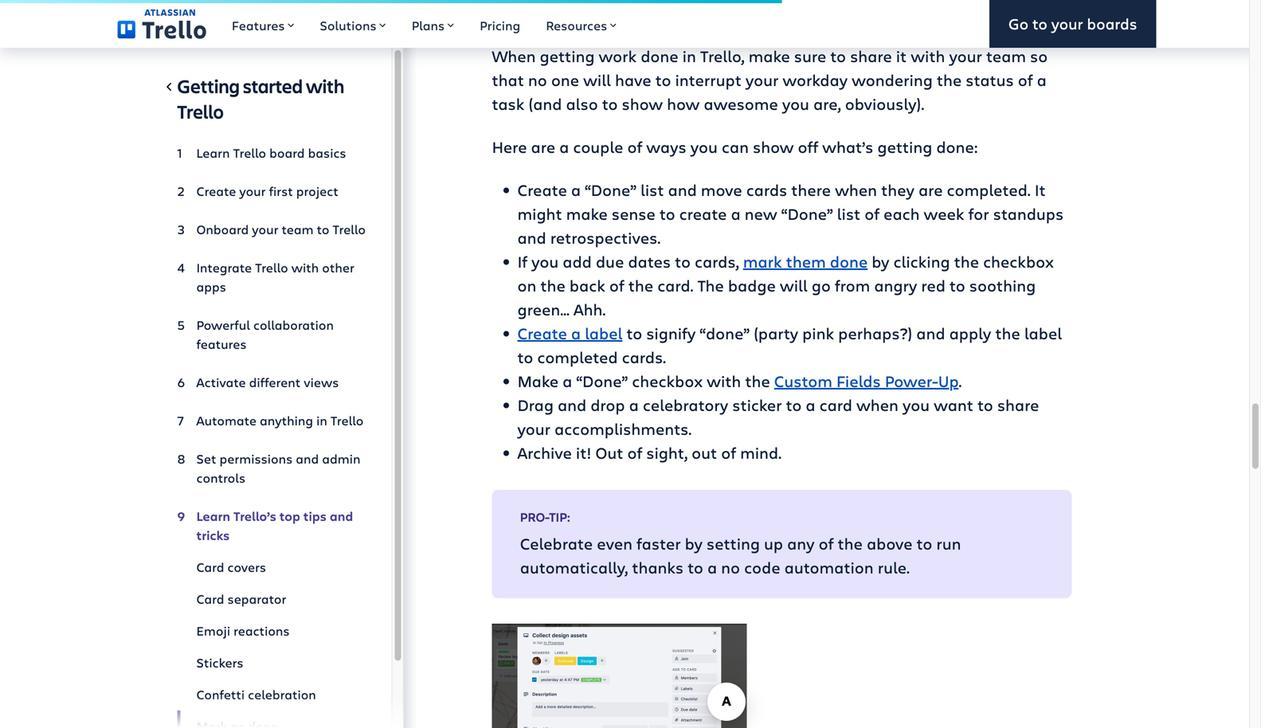Task type: locate. For each thing, give the bounding box(es) containing it.
you down power-
[[903, 394, 930, 416]]

automate
[[196, 412, 257, 429]]

and left admin
[[296, 450, 319, 467]]

there
[[791, 179, 831, 200]]

1 horizontal spatial list
[[837, 203, 861, 224]]

make
[[749, 45, 790, 66], [566, 203, 608, 224]]

activate different views
[[196, 374, 339, 391]]

make
[[518, 370, 559, 392]]

list left each
[[837, 203, 861, 224]]

will
[[583, 69, 611, 90], [780, 274, 808, 296]]

0 horizontal spatial are
[[531, 136, 555, 157]]

0 vertical spatial learn
[[196, 144, 230, 161]]

learn trello board basics
[[196, 144, 346, 161]]

0 horizontal spatial will
[[583, 69, 611, 90]]

checkbox for "done"
[[632, 370, 703, 392]]

to
[[1033, 13, 1048, 34], [831, 45, 846, 66], [656, 69, 671, 90], [602, 93, 618, 114], [660, 203, 675, 224], [317, 221, 329, 238], [675, 251, 691, 272], [950, 274, 966, 296], [627, 322, 642, 344], [518, 346, 533, 368], [786, 394, 802, 416], [978, 394, 994, 416], [917, 533, 933, 554], [688, 557, 704, 578]]

card down "tricks"
[[196, 559, 224, 576]]

getting up one
[[540, 45, 595, 66]]

"done"
[[700, 322, 750, 344]]

label down ahh.
[[585, 322, 623, 344]]

checkbox up celebratory
[[632, 370, 703, 392]]

when left they
[[835, 179, 877, 200]]

create inside create a "done" list and move cards there when they are completed. it might make sense to create a new "done" list of each week for standups and retrospectives.
[[518, 179, 567, 200]]

no up (and
[[528, 69, 547, 90]]

trello inside learn trello board basics link
[[233, 144, 266, 161]]

signify
[[646, 322, 696, 344]]

to inside create a "done" list and move cards there when they are completed. it might make sense to create a new "done" list of each week for standups and retrospectives.
[[660, 203, 675, 224]]

1 horizontal spatial getting
[[878, 136, 933, 157]]

share left it on the right of page
[[850, 45, 892, 66]]

to right red
[[950, 274, 966, 296]]

mark
[[743, 251, 782, 272]]

make up retrospectives.
[[566, 203, 608, 224]]

0 horizontal spatial make
[[566, 203, 608, 224]]

and inside "set permissions and admin controls"
[[296, 450, 319, 467]]

getting up they
[[878, 136, 933, 157]]

getting inside when getting work done in trello, make sure to share it with your team so that no one will have to interrupt your workday wondering the status of a task (and also to show how awesome you are, obviously).
[[540, 45, 595, 66]]

your left boards
[[1052, 13, 1083, 34]]

pro-tip: celebrate even faster by setting up any of the above to run automatically, thanks to a no code automation rule.
[[520, 509, 961, 578]]

learn up "tricks"
[[196, 508, 230, 525]]

1 horizontal spatial make
[[749, 45, 790, 66]]

share inside make a "done" checkbox with the custom fields power-up . drag and drop a celebratory sticker to a card when you want to share your accomplishments. archive it! out of sight, out of mind.
[[998, 394, 1039, 416]]

create for create your first project
[[196, 182, 236, 200]]

1 vertical spatial when
[[857, 394, 899, 416]]

controls
[[196, 469, 246, 486]]

it
[[1035, 179, 1046, 200]]

0 horizontal spatial label
[[585, 322, 623, 344]]

checkbox inside by clicking the checkbox on the back of the card. the badge will go from angry red to soothing green... ahh.
[[983, 251, 1054, 272]]

list
[[641, 179, 664, 200], [837, 203, 861, 224]]

0 vertical spatial card
[[196, 559, 224, 576]]

onboard your team to trello
[[196, 221, 366, 238]]

plans button
[[399, 0, 467, 48]]

trello down onboard your team to trello link
[[255, 259, 288, 276]]

card inside card separator link
[[196, 590, 224, 608]]

cards
[[746, 179, 787, 200]]

here are a couple of ways you can show off what's getting done:
[[492, 136, 978, 157]]

card covers link
[[177, 551, 366, 583]]

onboard
[[196, 221, 249, 238]]

card inside card covers link
[[196, 559, 224, 576]]

trello inside automate anything in trello link
[[331, 412, 364, 429]]

1 horizontal spatial team
[[986, 45, 1026, 66]]

make inside when getting work done in trello, make sure to share it with your team so that no one will have to interrupt your workday wondering the status of a task (and also to show how awesome you are, obviously).
[[749, 45, 790, 66]]

2 learn from the top
[[196, 508, 230, 525]]

"done" up sense
[[585, 179, 637, 200]]

the up automation
[[838, 533, 863, 554]]

and right tips
[[330, 508, 353, 525]]

emoji reactions
[[196, 622, 290, 639]]

2 vertical spatial "done"
[[576, 370, 628, 392]]

when down custom fields power-up link
[[857, 394, 899, 416]]

are up week
[[919, 179, 943, 200]]

couple
[[573, 136, 623, 157]]

your up awesome
[[746, 69, 779, 90]]

drag
[[518, 394, 554, 416]]

2 label from the left
[[1025, 322, 1062, 344]]

what's
[[823, 136, 874, 157]]

0 vertical spatial done
[[641, 45, 679, 66]]

0 horizontal spatial share
[[850, 45, 892, 66]]

card.
[[658, 274, 694, 296]]

onboard your team to trello link
[[177, 214, 366, 245]]

list up sense
[[641, 179, 664, 200]]

atlassian trello image
[[118, 9, 206, 39]]

create a label link
[[518, 322, 623, 344]]

0 vertical spatial checkbox
[[983, 251, 1054, 272]]

the left status
[[937, 69, 962, 90]]

create a "done" list and move cards there when they are completed. it might make sense to create a new "done" list of each week for standups and retrospectives.
[[518, 179, 1064, 248]]

1 horizontal spatial checkbox
[[983, 251, 1054, 272]]

1 horizontal spatial in
[[683, 45, 696, 66]]

create up might
[[518, 179, 567, 200]]

a down so
[[1037, 69, 1047, 90]]

label down soothing
[[1025, 322, 1062, 344]]

0 vertical spatial are
[[531, 136, 555, 157]]

0 horizontal spatial getting
[[540, 45, 595, 66]]

1 vertical spatial done
[[830, 251, 868, 272]]

no down 'setting'
[[721, 557, 740, 578]]

1 vertical spatial show
[[753, 136, 794, 157]]

each
[[884, 203, 920, 224]]

done up from at the right top of page
[[830, 251, 868, 272]]

1 horizontal spatial label
[[1025, 322, 1062, 344]]

the inside make a "done" checkbox with the custom fields power-up . drag and drop a celebratory sticker to a card when you want to share your accomplishments. archive it! out of sight, out of mind.
[[745, 370, 770, 392]]

0 vertical spatial by
[[872, 251, 890, 272]]

are right 'here'
[[531, 136, 555, 157]]

show down have
[[622, 93, 663, 114]]

to inside by clicking the checkbox on the back of the card. the badge will go from angry red to soothing green... ahh.
[[950, 274, 966, 296]]

activate different views link
[[177, 367, 366, 398]]

with right it on the right of page
[[911, 45, 945, 66]]

so
[[1030, 45, 1048, 66]]

trello down getting
[[177, 99, 224, 124]]

back
[[570, 274, 606, 296]]

covers
[[228, 559, 266, 576]]

1 vertical spatial by
[[685, 533, 703, 554]]

1 vertical spatial learn
[[196, 508, 230, 525]]

are inside create a "done" list and move cards there when they are completed. it might make sense to create a new "done" list of each week for standups and retrospectives.
[[919, 179, 943, 200]]

powerful
[[196, 316, 250, 333]]

"done" down "there"
[[782, 203, 833, 224]]

0 vertical spatial will
[[583, 69, 611, 90]]

checkbox inside make a "done" checkbox with the custom fields power-up . drag and drop a celebratory sticker to a card when you want to share your accomplishments. archive it! out of sight, out of mind.
[[632, 370, 703, 392]]

and up create
[[668, 179, 697, 200]]

0 horizontal spatial list
[[641, 179, 664, 200]]

when inside create a "done" list and move cards there when they are completed. it might make sense to create a new "done" list of each week for standups and retrospectives.
[[835, 179, 877, 200]]

with inside when getting work done in trello, make sure to share it with your team so that no one will have to interrupt your workday wondering the status of a task (and also to show how awesome you are, obviously).
[[911, 45, 945, 66]]

done
[[641, 45, 679, 66], [830, 251, 868, 272]]

trello,
[[700, 45, 745, 66]]

the inside pro-tip: celebrate even faster by setting up any of the above to run automatically, thanks to a no code automation rule.
[[838, 533, 863, 554]]

show inside when getting work done in trello, make sure to share it with your team so that no one will have to interrupt your workday wondering the status of a task (and also to show how awesome you are, obviously).
[[622, 93, 663, 114]]

done up have
[[641, 45, 679, 66]]

a
[[1037, 69, 1047, 90], [559, 136, 569, 157], [571, 179, 581, 200], [731, 203, 741, 224], [571, 322, 581, 344], [563, 370, 572, 392], [629, 394, 639, 416], [806, 394, 816, 416], [708, 557, 717, 578]]

create up onboard on the left top
[[196, 182, 236, 200]]

1 vertical spatial are
[[919, 179, 943, 200]]

any
[[787, 533, 815, 554]]

of inside by clicking the checkbox on the back of the card. the badge will go from angry red to soothing green... ahh.
[[610, 274, 625, 296]]

0 horizontal spatial checkbox
[[632, 370, 703, 392]]

to right also
[[602, 93, 618, 114]]

out
[[692, 442, 717, 463]]

0 vertical spatial list
[[641, 179, 664, 200]]

in
[[683, 45, 696, 66], [316, 412, 327, 429]]

reactions
[[234, 622, 290, 639]]

and inside make a "done" checkbox with the custom fields power-up . drag and drop a celebratory sticker to a card when you want to share your accomplishments. archive it! out of sight, out of mind.
[[558, 394, 587, 416]]

automate anything in trello link
[[177, 405, 366, 437]]

card for card separator
[[196, 590, 224, 608]]

0 horizontal spatial no
[[528, 69, 547, 90]]

0 vertical spatial team
[[986, 45, 1026, 66]]

the up 'sticker'
[[745, 370, 770, 392]]

"done"
[[585, 179, 637, 200], [782, 203, 833, 224], [576, 370, 628, 392]]

a down 'setting'
[[708, 557, 717, 578]]

with up 'sticker'
[[707, 370, 741, 392]]

1 horizontal spatial by
[[872, 251, 890, 272]]

fields
[[837, 370, 881, 392]]

up
[[938, 370, 959, 392]]

trello inside getting started with trello
[[177, 99, 224, 124]]

the right apply
[[996, 322, 1021, 344]]

by inside by clicking the checkbox on the back of the card. the badge will go from angry red to soothing green... ahh.
[[872, 251, 890, 272]]

will down mark them done link
[[780, 274, 808, 296]]

by
[[872, 251, 890, 272], [685, 533, 703, 554]]

confetti celebration
[[196, 686, 316, 703]]

1 vertical spatial checkbox
[[632, 370, 703, 392]]

you inside make a "done" checkbox with the custom fields power-up . drag and drop a celebratory sticker to a card when you want to share your accomplishments. archive it! out of sight, out of mind.
[[903, 394, 930, 416]]

0 horizontal spatial team
[[282, 221, 314, 238]]

task
[[492, 93, 525, 114]]

0 horizontal spatial by
[[685, 533, 703, 554]]

share
[[850, 45, 892, 66], [998, 394, 1039, 416]]

with right started at the top of page
[[306, 73, 344, 98]]

0 horizontal spatial done
[[641, 45, 679, 66]]

"done" inside make a "done" checkbox with the custom fields power-up . drag and drop a celebratory sticker to a card when you want to share your accomplishments. archive it! out of sight, out of mind.
[[576, 370, 628, 392]]

with inside integrate trello with other apps
[[291, 259, 319, 276]]

0 vertical spatial no
[[528, 69, 547, 90]]

0 horizontal spatial show
[[622, 93, 663, 114]]

1 horizontal spatial no
[[721, 557, 740, 578]]

completed.
[[947, 179, 1031, 200]]

project
[[296, 182, 338, 200]]

of inside when getting work done in trello, make sure to share it with your team so that no one will have to interrupt your workday wondering the status of a task (and also to show how awesome you are, obviously).
[[1018, 69, 1033, 90]]

team down first
[[282, 221, 314, 238]]

"done" for and
[[585, 179, 637, 200]]

emoji reactions link
[[177, 615, 366, 647]]

you down workday
[[782, 93, 810, 114]]

team inside when getting work done in trello, make sure to share it with your team so that no one will have to interrupt your workday wondering the status of a task (and also to show how awesome you are, obviously).
[[986, 45, 1026, 66]]

1 vertical spatial share
[[998, 394, 1039, 416]]

1 card from the top
[[196, 559, 224, 576]]

one
[[551, 69, 579, 90]]

sure
[[794, 45, 827, 66]]

different
[[249, 374, 301, 391]]

by up angry
[[872, 251, 890, 272]]

getting
[[177, 73, 240, 98]]

card covers
[[196, 559, 266, 576]]

1 horizontal spatial share
[[998, 394, 1039, 416]]

share right want
[[998, 394, 1039, 416]]

1 vertical spatial make
[[566, 203, 608, 224]]

with
[[911, 45, 945, 66], [306, 73, 344, 98], [291, 259, 319, 276], [707, 370, 741, 392]]

1 vertical spatial card
[[196, 590, 224, 608]]

to left the run
[[917, 533, 933, 554]]

trello inside onboard your team to trello link
[[333, 221, 366, 238]]

trello left board
[[233, 144, 266, 161]]

to down custom
[[786, 394, 802, 416]]

create down green...
[[518, 322, 567, 344]]

your down drag
[[518, 418, 551, 439]]

learn inside learn trello's top tips and tricks
[[196, 508, 230, 525]]

0 vertical spatial in
[[683, 45, 696, 66]]

resources button
[[533, 0, 630, 48]]

by right "faster"
[[685, 533, 703, 554]]

0 vertical spatial make
[[749, 45, 790, 66]]

it!
[[576, 442, 592, 463]]

if
[[518, 251, 528, 272]]

to up make
[[518, 346, 533, 368]]

create your first project
[[196, 182, 338, 200]]

checkbox
[[983, 251, 1054, 272], [632, 370, 703, 392]]

and left drop
[[558, 394, 587, 416]]

0 vertical spatial share
[[850, 45, 892, 66]]

above
[[867, 533, 913, 554]]

set
[[196, 450, 216, 467]]

sense
[[612, 203, 656, 224]]

trello
[[177, 99, 224, 124], [233, 144, 266, 161], [333, 221, 366, 238], [255, 259, 288, 276], [331, 412, 364, 429]]

stickers link
[[177, 647, 366, 679]]

will up also
[[583, 69, 611, 90]]

create inside create your first project link
[[196, 182, 236, 200]]

permissions
[[220, 450, 293, 467]]

might
[[518, 203, 562, 224]]

team up status
[[986, 45, 1026, 66]]

make left the sure
[[749, 45, 790, 66]]

and left apply
[[917, 322, 946, 344]]

checkbox up soothing
[[983, 251, 1054, 272]]

1 label from the left
[[585, 322, 623, 344]]

add
[[563, 251, 592, 272]]

the inside when getting work done in trello, make sure to share it with your team so that no one will have to interrupt your workday wondering the status of a task (and also to show how awesome you are, obviously).
[[937, 69, 962, 90]]

show left off
[[753, 136, 794, 157]]

run
[[937, 533, 961, 554]]

1 horizontal spatial are
[[919, 179, 943, 200]]

anything
[[260, 412, 313, 429]]

to right go
[[1033, 13, 1048, 34]]

1 vertical spatial no
[[721, 557, 740, 578]]

0 vertical spatial show
[[622, 93, 663, 114]]

sight,
[[646, 442, 688, 463]]

trello up "other"
[[333, 221, 366, 238]]

to right sense
[[660, 203, 675, 224]]

1 vertical spatial in
[[316, 412, 327, 429]]

trello up admin
[[331, 412, 364, 429]]

power-
[[885, 370, 938, 392]]

"done" up drop
[[576, 370, 628, 392]]

archive
[[518, 442, 572, 463]]

1 vertical spatial will
[[780, 274, 808, 296]]

set permissions and admin controls link
[[177, 443, 366, 494]]

0 vertical spatial when
[[835, 179, 877, 200]]

here
[[492, 136, 527, 157]]

0 vertical spatial "done"
[[585, 179, 637, 200]]

1 horizontal spatial show
[[753, 136, 794, 157]]

1 horizontal spatial will
[[780, 274, 808, 296]]

"done" for with
[[576, 370, 628, 392]]

0 vertical spatial getting
[[540, 45, 595, 66]]

learn up create your first project on the top left of the page
[[196, 144, 230, 161]]

1 learn from the top
[[196, 144, 230, 161]]

2 card from the top
[[196, 590, 224, 608]]

in right anything
[[316, 412, 327, 429]]

card up "emoji"
[[196, 590, 224, 608]]

with left "other"
[[291, 259, 319, 276]]

in up interrupt
[[683, 45, 696, 66]]

getting
[[540, 45, 595, 66], [878, 136, 933, 157]]

completed
[[537, 346, 618, 368]]



Task type: vqa. For each thing, say whether or not it's contained in the screenshot.
Select
no



Task type: describe. For each thing, give the bounding box(es) containing it.
create a label
[[518, 322, 623, 344]]

by inside pro-tip: celebrate even faster by setting up any of the above to run automatically, thanks to a no code automation rule.
[[685, 533, 703, 554]]

and inside to signify "done" (party pink perhaps?) and apply the label to completed cards.
[[917, 322, 946, 344]]

with inside make a "done" checkbox with the custom fields power-up . drag and drop a celebratory sticker to a card when you want to share your accomplishments. archive it! out of sight, out of mind.
[[707, 370, 741, 392]]

out
[[596, 442, 623, 463]]

1 vertical spatial list
[[837, 203, 861, 224]]

learn trello board basics link
[[177, 137, 366, 169]]

powerful collaboration features
[[196, 316, 334, 353]]

and inside learn trello's top tips and tricks
[[330, 508, 353, 525]]

awesome
[[704, 93, 778, 114]]

pricing link
[[467, 0, 533, 48]]

a up completed
[[571, 322, 581, 344]]

will inside when getting work done in trello, make sure to share it with your team so that no one will have to interrupt your workday wondering the status of a task (and also to show how awesome you are, obviously).
[[583, 69, 611, 90]]

(party
[[754, 322, 798, 344]]

learn for learn trello's top tips and tricks
[[196, 508, 230, 525]]

make inside create a "done" list and move cards there when they are completed. it might make sense to create a new "done" list of each week for standups and retrospectives.
[[566, 203, 608, 224]]

red
[[921, 274, 946, 296]]

how
[[667, 93, 700, 114]]

when inside make a "done" checkbox with the custom fields power-up . drag and drop a celebratory sticker to a card when you want to share your accomplishments. archive it! out of sight, out of mind.
[[857, 394, 899, 416]]

them
[[786, 251, 826, 272]]

soothing
[[970, 274, 1036, 296]]

create for create a label
[[518, 322, 567, 344]]

learn trello's top tips and tricks link
[[177, 500, 366, 551]]

a left new
[[731, 203, 741, 224]]

green...
[[518, 298, 570, 320]]

a down custom
[[806, 394, 816, 416]]

work
[[599, 45, 637, 66]]

you right if
[[532, 251, 559, 272]]

you left the can
[[691, 136, 718, 157]]

your up status
[[949, 45, 982, 66]]

to down project
[[317, 221, 329, 238]]

basics
[[308, 144, 346, 161]]

solutions button
[[307, 0, 399, 48]]

cards.
[[622, 346, 666, 368]]

custom fields power-up link
[[774, 370, 959, 392]]

automatically,
[[520, 557, 628, 578]]

up
[[764, 533, 783, 554]]

thanks
[[632, 557, 684, 578]]

a down the couple
[[571, 179, 581, 200]]

1 horizontal spatial done
[[830, 251, 868, 272]]

want
[[934, 394, 974, 416]]

angry
[[874, 274, 917, 296]]

perhaps?)
[[838, 322, 913, 344]]

card
[[820, 394, 853, 416]]

have
[[615, 69, 652, 90]]

getting started with trello
[[177, 73, 344, 124]]

1 vertical spatial team
[[282, 221, 314, 238]]

.
[[959, 370, 962, 392]]

integrate
[[196, 259, 252, 276]]

card separator
[[196, 590, 286, 608]]

card separator link
[[177, 583, 366, 615]]

drop
[[591, 394, 625, 416]]

obviously).
[[845, 93, 925, 114]]

to up card.
[[675, 251, 691, 272]]

features
[[232, 17, 285, 34]]

of inside create a "done" list and move cards there when they are completed. it might make sense to create a new "done" list of each week for standups and retrospectives.
[[865, 203, 880, 224]]

a inside pro-tip: celebrate even faster by setting up any of the above to run automatically, thanks to a no code automation rule.
[[708, 557, 717, 578]]

create
[[679, 203, 727, 224]]

your left first
[[239, 182, 266, 200]]

celebrate
[[520, 533, 593, 554]]

done inside when getting work done in trello, make sure to share it with your team so that no one will have to interrupt your workday wondering the status of a task (and also to show how awesome you are, obviously).
[[641, 45, 679, 66]]

it
[[896, 45, 907, 66]]

label inside to signify "done" (party pink perhaps?) and apply the label to completed cards.
[[1025, 322, 1062, 344]]

rule.
[[878, 557, 910, 578]]

your inside make a "done" checkbox with the custom fields power-up . drag and drop a celebratory sticker to a card when you want to share your accomplishments. archive it! out of sight, out of mind.
[[518, 418, 551, 439]]

badge
[[728, 274, 776, 296]]

setting
[[707, 533, 760, 554]]

faster
[[637, 533, 681, 554]]

due
[[596, 251, 624, 272]]

create your first project link
[[177, 175, 366, 207]]

no inside when getting work done in trello, make sure to share it with your team so that no one will have to interrupt your workday wondering the status of a task (and also to show how awesome you are, obviously).
[[528, 69, 547, 90]]

1 vertical spatial getting
[[878, 136, 933, 157]]

you inside when getting work done in trello, make sure to share it with your team so that no one will have to interrupt your workday wondering the status of a task (and also to show how awesome you are, obviously).
[[782, 93, 810, 114]]

top
[[280, 508, 300, 525]]

the down dates
[[629, 274, 654, 296]]

cards,
[[695, 251, 739, 272]]

with inside getting started with trello
[[306, 73, 344, 98]]

interrupt
[[675, 69, 742, 90]]

automation
[[785, 557, 874, 578]]

are,
[[814, 93, 841, 114]]

to right have
[[656, 69, 671, 90]]

learn for learn trello board basics
[[196, 144, 230, 161]]

of inside pro-tip: celebrate even faster by setting up any of the above to run automatically, thanks to a no code automation rule.
[[819, 533, 834, 554]]

to right the sure
[[831, 45, 846, 66]]

confetti celebration link
[[177, 679, 366, 711]]

in inside when getting work done in trello, make sure to share it with your team so that no one will have to interrupt your workday wondering the status of a task (and also to show how awesome you are, obviously).
[[683, 45, 696, 66]]

from
[[835, 274, 870, 296]]

integrate trello with other apps link
[[177, 252, 366, 303]]

trello inside integrate trello with other apps
[[255, 259, 288, 276]]

go to your boards
[[1009, 13, 1138, 34]]

custom
[[774, 370, 833, 392]]

that
[[492, 69, 524, 90]]

a right drop
[[629, 394, 639, 416]]

the up green...
[[541, 274, 566, 296]]

getting started with trello link
[[177, 73, 366, 131]]

learn trello's top tips and tricks
[[196, 508, 353, 544]]

standups
[[993, 203, 1064, 224]]

other
[[322, 259, 355, 276]]

powerful collaboration features link
[[177, 309, 366, 360]]

apps
[[196, 278, 226, 295]]

(and
[[529, 93, 562, 114]]

will inside by clicking the checkbox on the back of the card. the badge will go from angry red to soothing green... ahh.
[[780, 274, 808, 296]]

share inside when getting work done in trello, make sure to share it with your team so that no one will have to interrupt your workday wondering the status of a task (and also to show how awesome you are, obviously).
[[850, 45, 892, 66]]

code
[[744, 557, 781, 578]]

to right thanks
[[688, 557, 704, 578]]

your down create your first project on the top left of the page
[[252, 221, 278, 238]]

go
[[812, 274, 831, 296]]

checkbox for the
[[983, 251, 1054, 272]]

no inside pro-tip: celebrate even faster by setting up any of the above to run automatically, thanks to a no code automation rule.
[[721, 557, 740, 578]]

1 vertical spatial "done"
[[782, 203, 833, 224]]

move
[[701, 179, 742, 200]]

on
[[518, 274, 537, 296]]

features
[[196, 335, 247, 353]]

when getting work done in trello, make sure to share it with your team so that no one will have to interrupt your workday wondering the status of a task (and also to show how awesome you are, obviously).
[[492, 45, 1048, 114]]

automate anything in trello
[[196, 412, 364, 429]]

solutions
[[320, 17, 377, 34]]

a left the couple
[[559, 136, 569, 157]]

the inside to signify "done" (party pink perhaps?) and apply the label to completed cards.
[[996, 322, 1021, 344]]

0 horizontal spatial in
[[316, 412, 327, 429]]

go
[[1009, 13, 1029, 34]]

ahh.
[[574, 298, 606, 320]]

new
[[745, 203, 778, 224]]

for
[[969, 203, 989, 224]]

a down completed
[[563, 370, 572, 392]]

accomplishments.
[[555, 418, 692, 439]]

ways
[[646, 136, 687, 157]]

card for card covers
[[196, 559, 224, 576]]

the up soothing
[[954, 251, 979, 272]]

an image showing examples of marking items as done on a trello card image
[[492, 624, 747, 728]]

page progress progress bar
[[0, 0, 782, 3]]

can
[[722, 136, 749, 157]]

workday
[[783, 69, 848, 90]]

to up cards.
[[627, 322, 642, 344]]

status
[[966, 69, 1014, 90]]

off
[[798, 136, 818, 157]]

and down might
[[518, 227, 546, 248]]

celebratory
[[643, 394, 728, 416]]

to right want
[[978, 394, 994, 416]]

create for create a "done" list and move cards there when they are completed. it might make sense to create a new "done" list of each week for standups and retrospectives.
[[518, 179, 567, 200]]

a inside when getting work done in trello, make sure to share it with your team so that no one will have to interrupt your workday wondering the status of a task (and also to show how awesome you are, obviously).
[[1037, 69, 1047, 90]]



